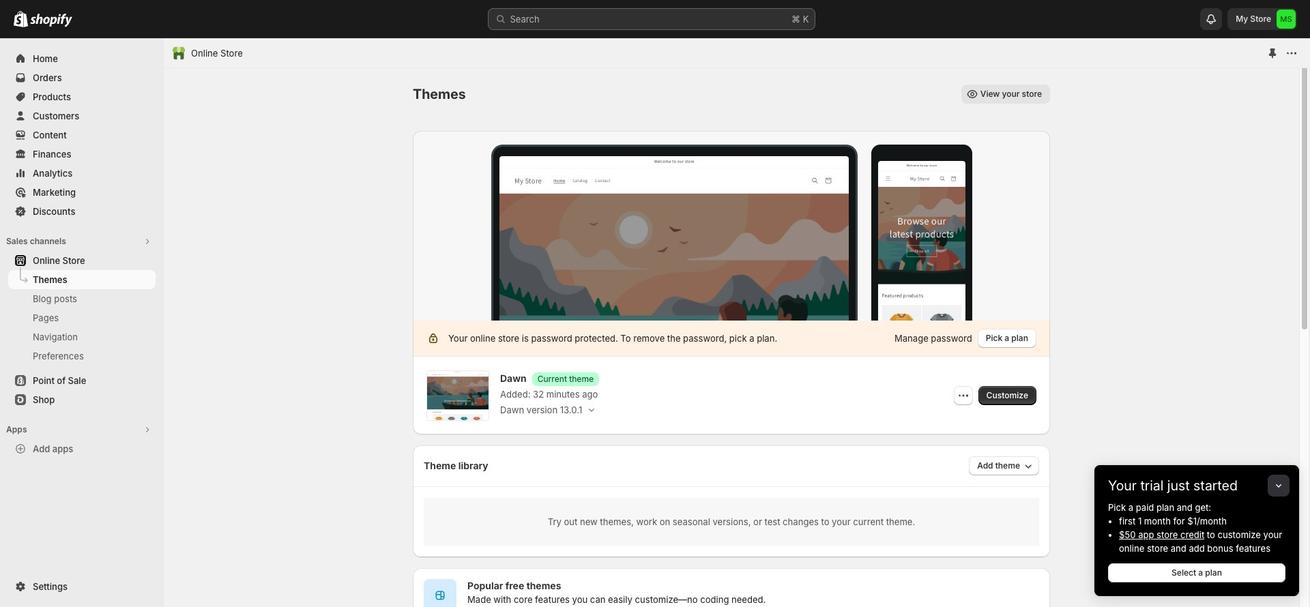 Task type: describe. For each thing, give the bounding box(es) containing it.
0 horizontal spatial shopify image
[[14, 11, 28, 27]]

1 horizontal spatial shopify image
[[30, 14, 72, 27]]



Task type: locate. For each thing, give the bounding box(es) containing it.
shopify image
[[14, 11, 28, 27], [30, 14, 72, 27]]

online store image
[[172, 46, 186, 60]]

my store image
[[1277, 10, 1296, 29]]



Task type: vqa. For each thing, say whether or not it's contained in the screenshot.
Online Store image
yes



